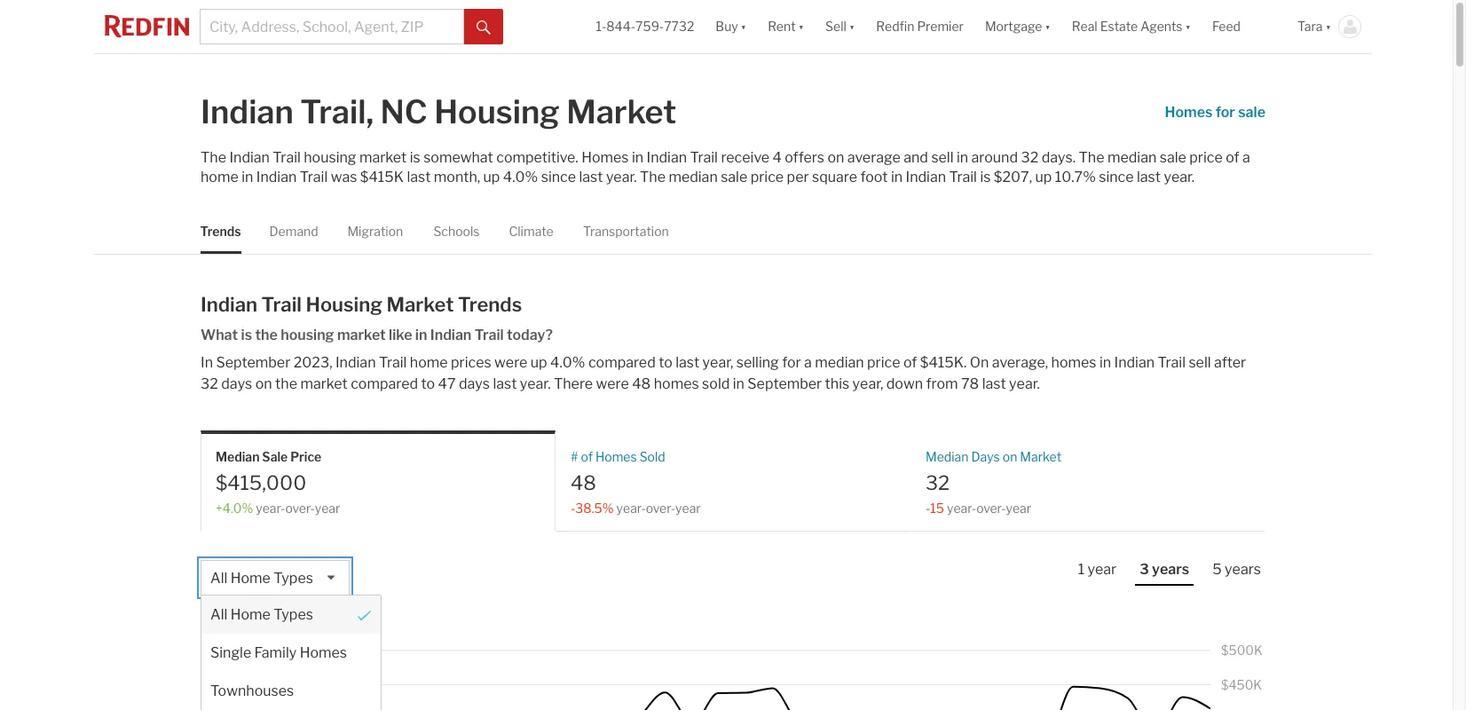Task type: describe. For each thing, give the bounding box(es) containing it.
0 vertical spatial compared
[[588, 354, 656, 371]]

10.7%
[[1055, 169, 1096, 186]]

last left selling
[[676, 354, 700, 371]]

2 horizontal spatial the
[[1079, 149, 1105, 166]]

foot
[[861, 169, 888, 186]]

agents
[[1141, 19, 1183, 34]]

of inside # of homes sold 48 -38.5% year-over-year
[[581, 449, 593, 464]]

0 horizontal spatial the
[[201, 149, 226, 166]]

trail left after
[[1158, 354, 1186, 371]]

demand link
[[270, 209, 319, 254]]

month,
[[434, 169, 480, 186]]

median for 32
[[926, 449, 969, 464]]

1 vertical spatial trends
[[458, 293, 522, 316]]

migration
[[348, 224, 404, 239]]

1 since from the left
[[541, 169, 576, 186]]

trail up prices
[[475, 327, 504, 344]]

0 vertical spatial is
[[410, 149, 420, 166]]

receive
[[721, 149, 770, 166]]

year. down the average,
[[1009, 376, 1040, 393]]

up inside in september 2023, indian trail home prices were up 4.0% compared to last year, selling for a median price of $415k. on average, homes in indian trail sell after 32 days on the market compared to 47 days last year. there were 48 homes sold in september this year, down from 78 last year.
[[531, 354, 547, 371]]

selling
[[737, 354, 779, 371]]

1 all from the top
[[210, 570, 227, 587]]

days.
[[1042, 149, 1076, 166]]

climate link
[[509, 209, 554, 254]]

a inside in september 2023, indian trail home prices were up 4.0% compared to last year, selling for a median price of $415k. on average, homes in indian trail sell after 32 days on the market compared to 47 days last year. there were 48 homes sold in september this year, down from 78 last year.
[[804, 354, 812, 371]]

7732
[[664, 19, 694, 34]]

what is the housing market like in indian trail today?
[[201, 327, 553, 344]]

there
[[554, 376, 593, 393]]

nc
[[380, 92, 428, 131]]

0 vertical spatial market
[[566, 92, 677, 131]]

sell
[[826, 19, 847, 34]]

tara ▾
[[1298, 19, 1331, 34]]

median days on market 32 -15 year-over-year
[[926, 449, 1062, 515]]

a inside "the indian trail housing market is somewhat competitive. homes in indian trail receive 4 offers on average and sell in around 32 days. the median sale price of a home in indian trail was $415k last month, up 4.0% since last year. the median sale price per square foot in indian trail is $207, up 10.7% since last year."
[[1243, 149, 1250, 166]]

year. up transportation
[[606, 169, 637, 186]]

real estate agents ▾
[[1072, 19, 1191, 34]]

3 years button
[[1135, 560, 1194, 586]]

1 horizontal spatial were
[[596, 376, 629, 393]]

$415,000
[[216, 471, 306, 494]]

and
[[904, 149, 928, 166]]

1 vertical spatial september
[[748, 376, 822, 393]]

submit search image
[[476, 20, 491, 34]]

last right $415k
[[407, 169, 431, 186]]

0 horizontal spatial housing
[[306, 293, 382, 316]]

single
[[210, 644, 251, 661]]

1 vertical spatial is
[[980, 169, 991, 186]]

sell ▾
[[826, 19, 855, 34]]

demand
[[270, 224, 319, 239]]

feed button
[[1202, 0, 1287, 53]]

feed
[[1212, 19, 1241, 34]]

homes inside "the indian trail housing market is somewhat competitive. homes in indian trail receive 4 offers on average and sell in around 32 days. the median sale price of a home in indian trail was $415k last month, up 4.0% since last year. the median sale price per square foot in indian trail is $207, up 10.7% since last year."
[[581, 149, 629, 166]]

32 inside in september 2023, indian trail home prices were up 4.0% compared to last year, selling for a median price of $415k. on average, homes in indian trail sell after 32 days on the market compared to 47 days last year. there were 48 homes sold in september this year, down from 78 last year.
[[201, 376, 218, 393]]

was
[[331, 169, 357, 186]]

home inside dialog
[[231, 606, 271, 623]]

for inside in september 2023, indian trail home prices were up 4.0% compared to last year, selling for a median price of $415k. on average, homes in indian trail sell after 32 days on the market compared to 47 days last year. there were 48 homes sold in september this year, down from 78 last year.
[[782, 354, 801, 371]]

of inside "the indian trail housing market is somewhat competitive. homes in indian trail receive 4 offers on average and sell in around 32 days. the median sale price of a home in indian trail was $415k last month, up 4.0% since last year. the median sale price per square foot in indian trail is $207, up 10.7% since last year."
[[1226, 149, 1240, 166]]

years for 3 years
[[1152, 561, 1190, 578]]

schools
[[434, 224, 480, 239]]

prices
[[451, 354, 491, 371]]

average,
[[992, 354, 1048, 371]]

1 home from the top
[[231, 570, 271, 587]]

real estate agents ▾ button
[[1061, 0, 1202, 53]]

trail left receive
[[690, 149, 718, 166]]

3
[[1140, 561, 1149, 578]]

home inside in september 2023, indian trail home prices were up 4.0% compared to last year, selling for a median price of $415k. on average, homes in indian trail sell after 32 days on the market compared to 47 days last year. there were 48 homes sold in september this year, down from 78 last year.
[[410, 354, 448, 371]]

0 vertical spatial for
[[1216, 104, 1235, 121]]

trail down trail,
[[273, 149, 301, 166]]

rent
[[768, 19, 796, 34]]

transportation
[[584, 224, 669, 239]]

indian trail, nc housing market
[[201, 92, 677, 131]]

48 inside in september 2023, indian trail home prices were up 4.0% compared to last year, selling for a median price of $415k. on average, homes in indian trail sell after 32 days on the market compared to 47 days last year. there were 48 homes sold in september this year, down from 78 last year.
[[632, 376, 651, 393]]

trail up 2023,
[[262, 293, 302, 316]]

rent ▾
[[768, 19, 804, 34]]

year inside median sale price $415,000 +4.0% year-over-year
[[315, 500, 340, 515]]

0 vertical spatial trends
[[201, 224, 241, 239]]

real estate agents ▾ link
[[1072, 0, 1191, 53]]

mortgage ▾ button
[[985, 0, 1051, 53]]

mortgage ▾
[[985, 19, 1051, 34]]

0 horizontal spatial homes
[[654, 376, 699, 393]]

migration link
[[348, 209, 404, 254]]

all inside dialog
[[210, 606, 227, 623]]

▾ for buy ▾
[[741, 19, 747, 34]]

last up transportation
[[579, 169, 603, 186]]

housing for trail
[[304, 149, 356, 166]]

0 vertical spatial median
[[1108, 149, 1157, 166]]

1-844-759-7732 link
[[596, 19, 694, 34]]

2 all home types from the top
[[210, 606, 313, 623]]

square
[[812, 169, 857, 186]]

trail left was
[[300, 169, 328, 186]]

1 all home types from the top
[[210, 570, 313, 587]]

homes for sale
[[1165, 104, 1266, 121]]

real
[[1072, 19, 1098, 34]]

38.5%
[[575, 500, 614, 515]]

0 vertical spatial the
[[255, 327, 278, 344]]

year inside the median days on market 32 -15 year-over-year
[[1006, 500, 1032, 515]]

1-844-759-7732
[[596, 19, 694, 34]]

759-
[[636, 19, 664, 34]]

$415k
[[360, 169, 404, 186]]

redfin premier
[[876, 19, 964, 34]]

2 vertical spatial sale
[[721, 169, 748, 186]]

1 vertical spatial price
[[751, 169, 784, 186]]

housing for the
[[281, 327, 334, 344]]

▾ for rent ▾
[[798, 19, 804, 34]]

single family homes
[[210, 644, 347, 661]]

1 horizontal spatial homes
[[1051, 354, 1097, 371]]

over- inside median sale price $415,000 +4.0% year-over-year
[[285, 500, 315, 515]]

mortgage ▾ button
[[975, 0, 1061, 53]]

competitive.
[[496, 149, 578, 166]]

buy ▾ button
[[716, 0, 747, 53]]

trail down "around"
[[949, 169, 977, 186]]

$207,
[[994, 169, 1032, 186]]

climate
[[509, 224, 554, 239]]

sell ▾ button
[[815, 0, 866, 53]]

rent ▾ button
[[768, 0, 804, 53]]

years for 5 years
[[1225, 561, 1261, 578]]

offers
[[785, 149, 825, 166]]

year- for 32
[[947, 500, 977, 515]]

after
[[1214, 354, 1246, 371]]

in september 2023, indian trail home prices were up 4.0% compared to last year, selling for a median price of $415k. on average, homes in indian trail sell after 32 days on the market compared to 47 days last year. there were 48 homes sold in september this year, down from 78 last year.
[[201, 354, 1246, 393]]

median for $415,000
[[216, 449, 260, 464]]

1 horizontal spatial the
[[640, 169, 666, 186]]

1
[[1078, 561, 1085, 578]]

indian trail housing market trends
[[201, 293, 522, 316]]

on
[[970, 354, 989, 371]]

1 vertical spatial sale
[[1160, 149, 1187, 166]]

0 horizontal spatial compared
[[351, 376, 418, 393]]

of inside in september 2023, indian trail home prices were up 4.0% compared to last year, selling for a median price of $415k. on average, homes in indian trail sell after 32 days on the market compared to 47 days last year. there were 48 homes sold in september this year, down from 78 last year.
[[904, 354, 917, 371]]

0 vertical spatial sale
[[1238, 104, 1266, 121]]

year. left there at the bottom left
[[520, 376, 551, 393]]

on inside "the indian trail housing market is somewhat competitive. homes in indian trail receive 4 offers on average and sell in around 32 days. the median sale price of a home in indian trail was $415k last month, up 4.0% since last year. the median sale price per square foot in indian trail is $207, up 10.7% since last year."
[[828, 149, 844, 166]]

like
[[389, 327, 412, 344]]

today?
[[507, 327, 553, 344]]

on inside the median days on market 32 -15 year-over-year
[[1003, 449, 1018, 464]]

▾ for sell ▾
[[849, 19, 855, 34]]

down
[[887, 376, 923, 393]]

list box containing all home types
[[201, 560, 382, 710]]

median sale price $415,000 +4.0% year-over-year
[[216, 449, 340, 515]]

average
[[848, 149, 901, 166]]

last down today?
[[493, 376, 517, 393]]



Task type: vqa. For each thing, say whether or not it's contained in the screenshot.


Task type: locate. For each thing, give the bounding box(es) containing it.
4.0% inside in september 2023, indian trail home prices were up 4.0% compared to last year, selling for a median price of $415k. on average, homes in indian trail sell after 32 days on the market compared to 47 days last year. there were 48 homes sold in september this year, down from 78 last year.
[[550, 354, 585, 371]]

1 vertical spatial housing
[[281, 327, 334, 344]]

1 horizontal spatial price
[[867, 354, 900, 371]]

market down 2023,
[[300, 376, 348, 393]]

median inside median sale price $415,000 +4.0% year-over-year
[[216, 449, 260, 464]]

1 horizontal spatial of
[[904, 354, 917, 371]]

0 horizontal spatial of
[[581, 449, 593, 464]]

list box
[[201, 560, 382, 710]]

since down competitive.
[[541, 169, 576, 186]]

days down prices
[[459, 376, 490, 393]]

housing up 2023,
[[281, 327, 334, 344]]

5 ▾ from the left
[[1185, 19, 1191, 34]]

0 vertical spatial year,
[[703, 354, 733, 371]]

5
[[1213, 561, 1222, 578]]

▾ right "sell"
[[849, 19, 855, 34]]

price
[[1190, 149, 1223, 166], [751, 169, 784, 186], [867, 354, 900, 371]]

dialog
[[201, 595, 382, 710]]

844-
[[606, 19, 636, 34]]

over- for 48
[[646, 500, 676, 515]]

1 vertical spatial a
[[804, 354, 812, 371]]

2 all from the top
[[210, 606, 227, 623]]

▾ right "mortgage"
[[1045, 19, 1051, 34]]

price down homes for sale link
[[1190, 149, 1223, 166]]

1 vertical spatial homes
[[654, 376, 699, 393]]

32 inside "the indian trail housing market is somewhat competitive. homes in indian trail receive 4 offers on average and sell in around 32 days. the median sale price of a home in indian trail was $415k last month, up 4.0% since last year. the median sale price per square foot in indian trail is $207, up 10.7% since last year."
[[1021, 149, 1039, 166]]

since right 10.7%
[[1099, 169, 1134, 186]]

market for is
[[359, 149, 407, 166]]

0 vertical spatial market
[[359, 149, 407, 166]]

what
[[201, 327, 238, 344]]

september down selling
[[748, 376, 822, 393]]

types inside dialog
[[274, 606, 313, 623]]

3 years
[[1140, 561, 1190, 578]]

housing up was
[[304, 149, 356, 166]]

market for indian trail housing market trends
[[387, 293, 454, 316]]

housing
[[304, 149, 356, 166], [281, 327, 334, 344]]

years inside 5 years button
[[1225, 561, 1261, 578]]

5 years button
[[1208, 560, 1266, 584]]

2 median from the left
[[926, 449, 969, 464]]

the indian trail housing market is somewhat competitive. homes in indian trail receive 4 offers on average and sell in around 32 days. the median sale price of a home in indian trail was $415k last month, up 4.0% since last year. the median sale price per square foot in indian trail is $207, up 10.7% since last year.
[[201, 149, 1250, 186]]

of up "down" on the right bottom of the page
[[904, 354, 917, 371]]

▾
[[741, 19, 747, 34], [798, 19, 804, 34], [849, 19, 855, 34], [1045, 19, 1051, 34], [1185, 19, 1191, 34], [1326, 19, 1331, 34]]

year- down $415,000
[[256, 500, 285, 515]]

sale down feed button
[[1238, 104, 1266, 121]]

median
[[1108, 149, 1157, 166], [669, 169, 718, 186], [815, 354, 864, 371]]

1 types from the top
[[274, 570, 313, 587]]

48 down the #
[[571, 471, 596, 494]]

48 right there at the bottom left
[[632, 376, 651, 393]]

4
[[773, 149, 782, 166]]

median
[[216, 449, 260, 464], [926, 449, 969, 464]]

market inside "the indian trail housing market is somewhat competitive. homes in indian trail receive 4 offers on average and sell in around 32 days. the median sale price of a home in indian trail was $415k last month, up 4.0% since last year. the median sale price per square foot in indian trail is $207, up 10.7% since last year."
[[359, 149, 407, 166]]

2 horizontal spatial is
[[980, 169, 991, 186]]

1 ▾ from the left
[[741, 19, 747, 34]]

trail down like
[[379, 354, 407, 371]]

home inside "the indian trail housing market is somewhat competitive. homes in indian trail receive 4 offers on average and sell in around 32 days. the median sale price of a home in indian trail was $415k last month, up 4.0% since last year. the median sale price per square foot in indian trail is $207, up 10.7% since last year."
[[201, 169, 239, 186]]

home up 'single'
[[231, 606, 271, 623]]

market right days
[[1020, 449, 1062, 464]]

4 ▾ from the left
[[1045, 19, 1051, 34]]

up down today?
[[531, 354, 547, 371]]

sell right the and
[[931, 149, 954, 166]]

median inside the median days on market 32 -15 year-over-year
[[926, 449, 969, 464]]

last right 10.7%
[[1137, 169, 1161, 186]]

1 years from the left
[[1152, 561, 1190, 578]]

over- down days
[[977, 500, 1006, 515]]

2 vertical spatial median
[[815, 354, 864, 371]]

on
[[828, 149, 844, 166], [255, 376, 272, 393], [1003, 449, 1018, 464]]

2 vertical spatial on
[[1003, 449, 1018, 464]]

trail,
[[300, 92, 374, 131]]

market down 844-
[[566, 92, 677, 131]]

on up sale
[[255, 376, 272, 393]]

0 horizontal spatial median
[[216, 449, 260, 464]]

trends up today?
[[458, 293, 522, 316]]

1 horizontal spatial market
[[566, 92, 677, 131]]

over- for 32
[[977, 500, 1006, 515]]

buy ▾ button
[[705, 0, 757, 53]]

6 ▾ from the left
[[1326, 19, 1331, 34]]

on inside in september 2023, indian trail home prices were up 4.0% compared to last year, selling for a median price of $415k. on average, homes in indian trail sell after 32 days on the market compared to 47 days last year. there were 48 homes sold in september this year, down from 78 last year.
[[255, 376, 272, 393]]

market up like
[[387, 293, 454, 316]]

price inside in september 2023, indian trail home prices were up 4.0% compared to last year, selling for a median price of $415k. on average, homes in indian trail sell after 32 days on the market compared to 47 days last year. there were 48 homes sold in september this year, down from 78 last year.
[[867, 354, 900, 371]]

home up all home types element
[[231, 570, 271, 587]]

market
[[566, 92, 677, 131], [387, 293, 454, 316], [1020, 449, 1062, 464]]

3 year- from the left
[[947, 500, 977, 515]]

1 horizontal spatial 32
[[926, 471, 950, 494]]

1 horizontal spatial -
[[926, 500, 931, 515]]

2 year- from the left
[[617, 500, 646, 515]]

0 vertical spatial 4.0%
[[503, 169, 538, 186]]

year inside # of homes sold 48 -38.5% year-over-year
[[676, 500, 701, 515]]

2 horizontal spatial median
[[1108, 149, 1157, 166]]

0 vertical spatial types
[[274, 570, 313, 587]]

years right 5
[[1225, 561, 1261, 578]]

▾ for tara ▾
[[1326, 19, 1331, 34]]

mortgage
[[985, 19, 1042, 34]]

were down today?
[[494, 354, 528, 371]]

sell
[[931, 149, 954, 166], [1189, 354, 1211, 371]]

4.0%
[[503, 169, 538, 186], [550, 354, 585, 371]]

0 vertical spatial were
[[494, 354, 528, 371]]

2 horizontal spatial up
[[1035, 169, 1052, 186]]

this
[[825, 376, 850, 393]]

year- inside median sale price $415,000 +4.0% year-over-year
[[256, 500, 285, 515]]

0 horizontal spatial to
[[421, 376, 435, 393]]

78
[[961, 376, 979, 393]]

all up 'single'
[[210, 606, 227, 623]]

homes inside # of homes sold 48 -38.5% year-over-year
[[596, 449, 637, 464]]

market inside the median days on market 32 -15 year-over-year
[[1020, 449, 1062, 464]]

2 horizontal spatial price
[[1190, 149, 1223, 166]]

a right selling
[[804, 354, 812, 371]]

for down feed
[[1216, 104, 1235, 121]]

sale
[[262, 449, 288, 464]]

market for like
[[337, 327, 386, 344]]

all home types up all home types element
[[210, 570, 313, 587]]

4.0% down competitive.
[[503, 169, 538, 186]]

year- inside the median days on market 32 -15 year-over-year
[[947, 500, 977, 515]]

trail
[[273, 149, 301, 166], [690, 149, 718, 166], [300, 169, 328, 186], [949, 169, 977, 186], [262, 293, 302, 316], [475, 327, 504, 344], [379, 354, 407, 371], [1158, 354, 1186, 371]]

sale down receive
[[721, 169, 748, 186]]

all down +4.0% on the bottom left of page
[[210, 570, 227, 587]]

2 horizontal spatial on
[[1003, 449, 1018, 464]]

0 horizontal spatial september
[[216, 354, 290, 371]]

1 vertical spatial market
[[337, 327, 386, 344]]

1 vertical spatial to
[[421, 376, 435, 393]]

0 vertical spatial home
[[231, 570, 271, 587]]

on up square
[[828, 149, 844, 166]]

price
[[290, 449, 322, 464]]

1 horizontal spatial a
[[1243, 149, 1250, 166]]

0 horizontal spatial -
[[571, 500, 575, 515]]

1 horizontal spatial median
[[926, 449, 969, 464]]

types
[[274, 570, 313, 587], [274, 606, 313, 623]]

1 vertical spatial for
[[782, 354, 801, 371]]

a
[[1243, 149, 1250, 166], [804, 354, 812, 371]]

the
[[201, 149, 226, 166], [1079, 149, 1105, 166], [640, 169, 666, 186]]

is right what in the left top of the page
[[241, 327, 252, 344]]

over- down sold on the bottom of page
[[646, 500, 676, 515]]

buy
[[716, 19, 738, 34]]

2 vertical spatial 32
[[926, 471, 950, 494]]

0 vertical spatial homes
[[1051, 354, 1097, 371]]

0 horizontal spatial market
[[387, 293, 454, 316]]

▾ right agents
[[1185, 19, 1191, 34]]

0 horizontal spatial 48
[[571, 471, 596, 494]]

2 vertical spatial is
[[241, 327, 252, 344]]

were
[[494, 354, 528, 371], [596, 376, 629, 393]]

1 - from the left
[[571, 500, 575, 515]]

median up $415,000
[[216, 449, 260, 464]]

up right "month,"
[[483, 169, 500, 186]]

dialog containing all home types
[[201, 595, 382, 710]]

median inside in september 2023, indian trail home prices were up 4.0% compared to last year, selling for a median price of $415k. on average, homes in indian trail sell after 32 days on the market compared to 47 days last year. there were 48 homes sold in september this year, down from 78 last year.
[[815, 354, 864, 371]]

1 year- from the left
[[256, 500, 285, 515]]

1 vertical spatial 4.0%
[[550, 354, 585, 371]]

the down 2023,
[[275, 376, 297, 393]]

1 vertical spatial were
[[596, 376, 629, 393]]

over- inside # of homes sold 48 -38.5% year-over-year
[[646, 500, 676, 515]]

1 horizontal spatial september
[[748, 376, 822, 393]]

year- for 48
[[617, 500, 646, 515]]

0 horizontal spatial on
[[255, 376, 272, 393]]

home
[[231, 570, 271, 587], [231, 606, 271, 623]]

is
[[410, 149, 420, 166], [980, 169, 991, 186], [241, 327, 252, 344]]

year,
[[703, 354, 733, 371], [853, 376, 883, 393]]

buy ▾
[[716, 19, 747, 34]]

housing inside "the indian trail housing market is somewhat competitive. homes in indian trail receive 4 offers on average and sell in around 32 days. the median sale price of a home in indian trail was $415k last month, up 4.0% since last year. the median sale price per square foot in indian trail is $207, up 10.7% since last year."
[[304, 149, 356, 166]]

2 vertical spatial market
[[300, 376, 348, 393]]

over- inside the median days on market 32 -15 year-over-year
[[977, 500, 1006, 515]]

3 ▾ from the left
[[849, 19, 855, 34]]

0 horizontal spatial 32
[[201, 376, 218, 393]]

+4.0%
[[216, 500, 253, 515]]

a down homes for sale link
[[1243, 149, 1250, 166]]

sold
[[640, 449, 665, 464]]

over- down $415,000
[[285, 500, 315, 515]]

1 horizontal spatial up
[[531, 354, 547, 371]]

sale down homes for sale link
[[1160, 149, 1187, 166]]

rent ▾ button
[[757, 0, 815, 53]]

is left somewhat
[[410, 149, 420, 166]]

were right there at the bottom left
[[596, 376, 629, 393]]

0 vertical spatial of
[[1226, 149, 1240, 166]]

up down days.
[[1035, 169, 1052, 186]]

year, up sold
[[703, 354, 733, 371]]

estate
[[1100, 19, 1138, 34]]

1 median from the left
[[216, 449, 260, 464]]

transportation link
[[584, 209, 669, 254]]

the up trends link
[[201, 149, 226, 166]]

year- right 38.5%
[[617, 500, 646, 515]]

2 ▾ from the left
[[798, 19, 804, 34]]

family
[[254, 644, 297, 661]]

median left days
[[926, 449, 969, 464]]

1 horizontal spatial trends
[[458, 293, 522, 316]]

market inside in september 2023, indian trail home prices were up 4.0% compared to last year, selling for a median price of $415k. on average, homes in indian trail sell after 32 days on the market compared to 47 days last year. there were 48 homes sold in september this year, down from 78 last year.
[[300, 376, 348, 393]]

years right 3 at the right bottom of the page
[[1152, 561, 1190, 578]]

0 vertical spatial a
[[1243, 149, 1250, 166]]

- inside # of homes sold 48 -38.5% year-over-year
[[571, 500, 575, 515]]

2 days from the left
[[459, 376, 490, 393]]

1 vertical spatial year,
[[853, 376, 883, 393]]

townhouses
[[210, 683, 294, 699]]

market up $415k
[[359, 149, 407, 166]]

1 horizontal spatial days
[[459, 376, 490, 393]]

32 up 15
[[926, 471, 950, 494]]

4.0% inside "the indian trail housing market is somewhat competitive. homes in indian trail receive 4 offers on average and sell in around 32 days. the median sale price of a home in indian trail was $415k last month, up 4.0% since last year. the median sale price per square foot in indian trail is $207, up 10.7% since last year."
[[503, 169, 538, 186]]

the up 10.7%
[[1079, 149, 1105, 166]]

# of homes sold 48 -38.5% year-over-year
[[571, 449, 701, 515]]

▾ right tara
[[1326, 19, 1331, 34]]

home up 47
[[410, 354, 448, 371]]

of right the #
[[581, 449, 593, 464]]

housing up what is the housing market like in indian trail today?
[[306, 293, 382, 316]]

year- right 15
[[947, 500, 977, 515]]

0 horizontal spatial home
[[201, 169, 239, 186]]

48 inside # of homes sold 48 -38.5% year-over-year
[[571, 471, 596, 494]]

market
[[359, 149, 407, 166], [337, 327, 386, 344], [300, 376, 348, 393]]

september down what in the left top of the page
[[216, 354, 290, 371]]

home up trends link
[[201, 169, 239, 186]]

sell ▾ button
[[826, 0, 855, 53]]

0 vertical spatial all
[[210, 570, 227, 587]]

0 vertical spatial home
[[201, 169, 239, 186]]

- for 32
[[926, 500, 931, 515]]

- for 48
[[571, 500, 575, 515]]

1 vertical spatial the
[[275, 376, 297, 393]]

2 horizontal spatial market
[[1020, 449, 1062, 464]]

year- inside # of homes sold 48 -38.5% year-over-year
[[617, 500, 646, 515]]

48
[[632, 376, 651, 393], [571, 471, 596, 494]]

sell inside "the indian trail housing market is somewhat competitive. homes in indian trail receive 4 offers on average and sell in around 32 days. the median sale price of a home in indian trail was $415k last month, up 4.0% since last year. the median sale price per square foot in indian trail is $207, up 10.7% since last year."
[[931, 149, 954, 166]]

to
[[659, 354, 673, 371], [421, 376, 435, 393]]

market for median days on market 32 -15 year-over-year
[[1020, 449, 1062, 464]]

0 horizontal spatial years
[[1152, 561, 1190, 578]]

on right days
[[1003, 449, 1018, 464]]

2 home from the top
[[231, 606, 271, 623]]

last right 78
[[982, 376, 1006, 393]]

0 vertical spatial 32
[[1021, 149, 1039, 166]]

0 horizontal spatial price
[[751, 169, 784, 186]]

2 horizontal spatial sale
[[1238, 104, 1266, 121]]

0 horizontal spatial 4.0%
[[503, 169, 538, 186]]

0 horizontal spatial median
[[669, 169, 718, 186]]

the inside in september 2023, indian trail home prices were up 4.0% compared to last year, selling for a median price of $415k. on average, homes in indian trail sell after 32 days on the market compared to 47 days last year. there were 48 homes sold in september this year, down from 78 last year.
[[275, 376, 297, 393]]

1 horizontal spatial since
[[1099, 169, 1134, 186]]

days
[[971, 449, 1000, 464]]

indian
[[201, 92, 294, 131], [229, 149, 270, 166], [647, 149, 687, 166], [256, 169, 297, 186], [906, 169, 946, 186], [201, 293, 257, 316], [430, 327, 472, 344], [335, 354, 376, 371], [1114, 354, 1155, 371]]

0 horizontal spatial over-
[[285, 500, 315, 515]]

32 inside the median days on market 32 -15 year-over-year
[[926, 471, 950, 494]]

market down indian trail housing market trends
[[337, 327, 386, 344]]

all home types element
[[201, 596, 381, 634]]

home
[[201, 169, 239, 186], [410, 354, 448, 371]]

trends left the demand
[[201, 224, 241, 239]]

32 up $207,
[[1021, 149, 1039, 166]]

days down what in the left top of the page
[[221, 376, 252, 393]]

2 types from the top
[[274, 606, 313, 623]]

2 - from the left
[[926, 500, 931, 515]]

2 since from the left
[[1099, 169, 1134, 186]]

1 horizontal spatial years
[[1225, 561, 1261, 578]]

1-
[[596, 19, 606, 34]]

1 over- from the left
[[285, 500, 315, 515]]

1 days from the left
[[221, 376, 252, 393]]

redfin premier button
[[866, 0, 975, 53]]

up
[[483, 169, 500, 186], [1035, 169, 1052, 186], [531, 354, 547, 371]]

schools link
[[434, 209, 480, 254]]

redfin
[[876, 19, 915, 34]]

sell left after
[[1189, 354, 1211, 371]]

years inside '3 years' button
[[1152, 561, 1190, 578]]

0 horizontal spatial year,
[[703, 354, 733, 371]]

0 vertical spatial september
[[216, 354, 290, 371]]

from
[[926, 376, 958, 393]]

2 over- from the left
[[646, 500, 676, 515]]

2 vertical spatial market
[[1020, 449, 1062, 464]]

▾ for mortgage ▾
[[1045, 19, 1051, 34]]

year-
[[256, 500, 285, 515], [617, 500, 646, 515], [947, 500, 977, 515]]

sell inside in september 2023, indian trail home prices were up 4.0% compared to last year, selling for a median price of $415k. on average, homes in indian trail sell after 32 days on the market compared to 47 days last year. there were 48 homes sold in september this year, down from 78 last year.
[[1189, 354, 1211, 371]]

▾ right rent
[[798, 19, 804, 34]]

compared up there at the bottom left
[[588, 354, 656, 371]]

types up single family homes
[[274, 606, 313, 623]]

somewhat
[[424, 149, 493, 166]]

1 horizontal spatial sale
[[1160, 149, 1187, 166]]

0 vertical spatial to
[[659, 354, 673, 371]]

the
[[255, 327, 278, 344], [275, 376, 297, 393]]

median up this
[[815, 354, 864, 371]]

1 horizontal spatial sell
[[1189, 354, 1211, 371]]

15
[[931, 500, 944, 515]]

1 vertical spatial market
[[387, 293, 454, 316]]

year, right this
[[853, 376, 883, 393]]

2023,
[[294, 354, 332, 371]]

1 vertical spatial housing
[[306, 293, 382, 316]]

since
[[541, 169, 576, 186], [1099, 169, 1134, 186]]

median right days.
[[1108, 149, 1157, 166]]

2 horizontal spatial over-
[[977, 500, 1006, 515]]

▾ right buy
[[741, 19, 747, 34]]

0 vertical spatial price
[[1190, 149, 1223, 166]]

homes
[[1051, 354, 1097, 371], [654, 376, 699, 393]]

1 vertical spatial all
[[210, 606, 227, 623]]

0 horizontal spatial sale
[[721, 169, 748, 186]]

housing up somewhat
[[434, 92, 560, 131]]

1 year button
[[1074, 560, 1121, 584]]

0 horizontal spatial up
[[483, 169, 500, 186]]

5 years
[[1213, 561, 1261, 578]]

of
[[1226, 149, 1240, 166], [904, 354, 917, 371], [581, 449, 593, 464]]

median up transportation
[[669, 169, 718, 186]]

1 vertical spatial 48
[[571, 471, 596, 494]]

47
[[438, 376, 456, 393]]

year inside button
[[1088, 561, 1117, 578]]

2 years from the left
[[1225, 561, 1261, 578]]

3 over- from the left
[[977, 500, 1006, 515]]

trends link
[[201, 209, 241, 254]]

homes left sold
[[654, 376, 699, 393]]

compared
[[588, 354, 656, 371], [351, 376, 418, 393]]

year. down homes for sale link
[[1164, 169, 1195, 186]]

- inside the median days on market 32 -15 year-over-year
[[926, 500, 931, 515]]

all home types up family
[[210, 606, 313, 623]]

0 vertical spatial housing
[[434, 92, 560, 131]]

trends
[[201, 224, 241, 239], [458, 293, 522, 316]]

City, Address, School, Agent, ZIP search field
[[200, 9, 464, 44]]

#
[[571, 449, 578, 464]]

the right what in the left top of the page
[[255, 327, 278, 344]]

2 horizontal spatial 32
[[1021, 149, 1039, 166]]

0 horizontal spatial since
[[541, 169, 576, 186]]

sold
[[702, 376, 730, 393]]

price down the 4
[[751, 169, 784, 186]]

0 horizontal spatial trends
[[201, 224, 241, 239]]

types up all home types element
[[274, 570, 313, 587]]

of down homes for sale link
[[1226, 149, 1240, 166]]

1 horizontal spatial for
[[1216, 104, 1235, 121]]

2 horizontal spatial of
[[1226, 149, 1240, 166]]

1 horizontal spatial housing
[[434, 92, 560, 131]]

2 horizontal spatial year-
[[947, 500, 977, 515]]

1 horizontal spatial on
[[828, 149, 844, 166]]

the up transportation
[[640, 169, 666, 186]]

1 year
[[1078, 561, 1117, 578]]



